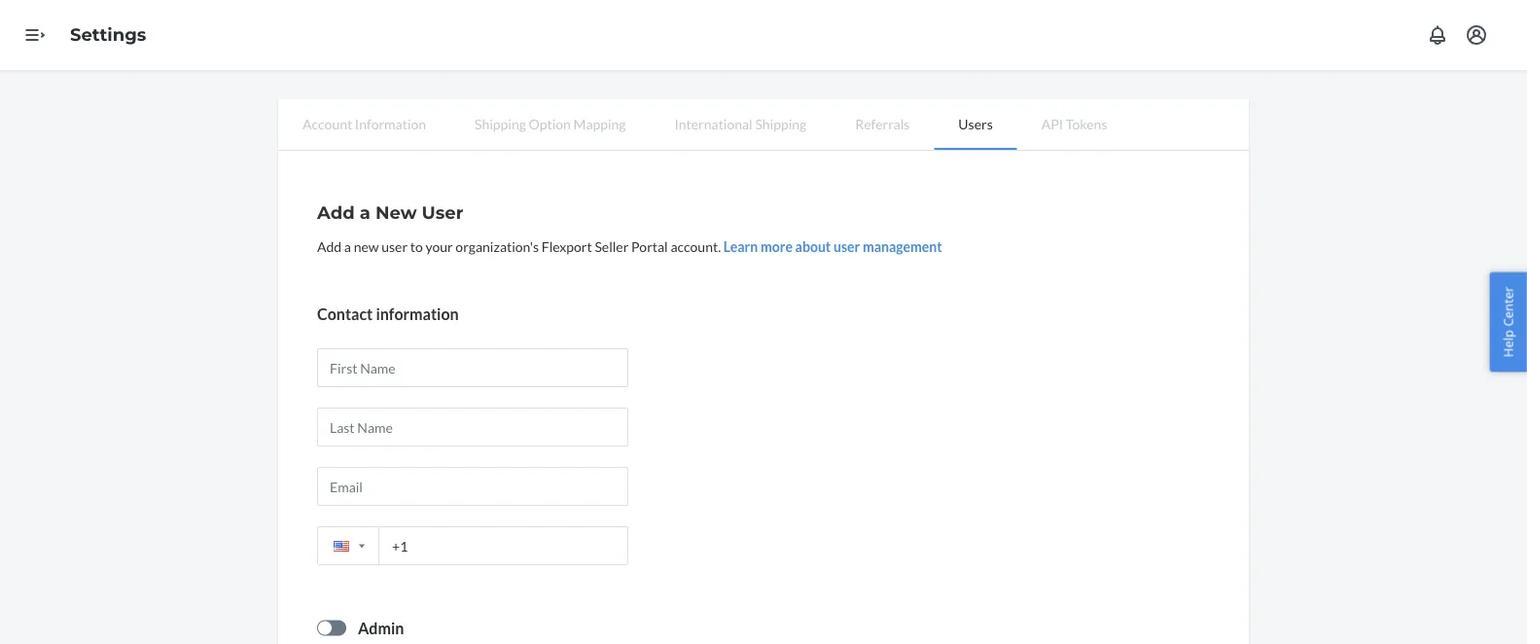 Task type: describe. For each thing, give the bounding box(es) containing it.
account
[[303, 115, 352, 132]]

2 user from the left
[[834, 238, 860, 254]]

users tab
[[934, 99, 1017, 150]]

a for new
[[360, 201, 370, 223]]

mapping
[[574, 115, 626, 132]]

international shipping
[[675, 115, 807, 132]]

add for add a new user
[[317, 201, 355, 223]]

learn more about user management button
[[724, 236, 942, 256]]

add a new user to your organization's flexport seller portal account. learn more about user management
[[317, 238, 942, 254]]

center
[[1500, 287, 1517, 327]]

api tokens tab
[[1017, 99, 1132, 148]]

1 user from the left
[[382, 238, 408, 254]]

settings link
[[70, 24, 146, 45]]

user
[[422, 201, 464, 223]]

settings
[[70, 24, 146, 45]]

help center
[[1500, 287, 1517, 357]]

tokens
[[1066, 115, 1108, 132]]

a for new
[[344, 238, 351, 254]]

users
[[959, 115, 993, 132]]

Last Name text field
[[317, 408, 628, 446]]

open account menu image
[[1465, 23, 1489, 47]]

open navigation image
[[23, 23, 47, 47]]

api
[[1042, 115, 1063, 132]]

shipping inside tab
[[755, 115, 807, 132]]

information
[[355, 115, 426, 132]]

your
[[426, 238, 453, 254]]

to
[[410, 238, 423, 254]]

Email text field
[[317, 467, 628, 506]]

add a new user
[[317, 201, 464, 223]]

seller
[[595, 238, 629, 254]]

organization's
[[456, 238, 539, 254]]

management
[[863, 238, 942, 254]]

contact information
[[317, 304, 459, 323]]

flexport
[[542, 238, 592, 254]]

international shipping tab
[[650, 99, 831, 148]]



Task type: locate. For each thing, give the bounding box(es) containing it.
help
[[1500, 330, 1517, 357]]

more
[[761, 238, 793, 254]]

international
[[675, 115, 753, 132]]

1 vertical spatial a
[[344, 238, 351, 254]]

add up new
[[317, 201, 355, 223]]

referrals
[[855, 115, 910, 132]]

add left new
[[317, 238, 342, 254]]

1 horizontal spatial user
[[834, 238, 860, 254]]

First Name text field
[[317, 348, 628, 387]]

1 (702) 123-4567 telephone field
[[317, 526, 628, 565]]

a
[[360, 201, 370, 223], [344, 238, 351, 254]]

0 vertical spatial a
[[360, 201, 370, 223]]

new
[[354, 238, 379, 254]]

1 horizontal spatial shipping
[[755, 115, 807, 132]]

api tokens
[[1042, 115, 1108, 132]]

0 horizontal spatial user
[[382, 238, 408, 254]]

new
[[375, 201, 417, 223]]

contact
[[317, 304, 373, 323]]

portal
[[631, 238, 668, 254]]

1 shipping from the left
[[475, 115, 526, 132]]

user right about
[[834, 238, 860, 254]]

shipping option mapping tab
[[451, 99, 650, 148]]

account information tab
[[278, 99, 451, 148]]

add for add a new user to your organization's flexport seller portal account. learn more about user management
[[317, 238, 342, 254]]

tab list containing account information
[[278, 99, 1249, 151]]

tab list
[[278, 99, 1249, 151]]

0 horizontal spatial a
[[344, 238, 351, 254]]

admin
[[358, 618, 404, 637]]

user
[[382, 238, 408, 254], [834, 238, 860, 254]]

user left to
[[382, 238, 408, 254]]

1 horizontal spatial a
[[360, 201, 370, 223]]

referrals tab
[[831, 99, 934, 148]]

open notifications image
[[1426, 23, 1450, 47]]

account.
[[671, 238, 721, 254]]

help center button
[[1490, 272, 1527, 372]]

shipping option mapping
[[475, 115, 626, 132]]

shipping inside "tab"
[[475, 115, 526, 132]]

2 shipping from the left
[[755, 115, 807, 132]]

option
[[529, 115, 571, 132]]

shipping right the international on the left of the page
[[755, 115, 807, 132]]

1 add from the top
[[317, 201, 355, 223]]

0 horizontal spatial shipping
[[475, 115, 526, 132]]

about
[[795, 238, 831, 254]]

2 add from the top
[[317, 238, 342, 254]]

1 vertical spatial add
[[317, 238, 342, 254]]

shipping left option
[[475, 115, 526, 132]]

0 vertical spatial add
[[317, 201, 355, 223]]

learn
[[724, 238, 758, 254]]

shipping
[[475, 115, 526, 132], [755, 115, 807, 132]]

united states: + 1 image
[[359, 544, 365, 548]]

account information
[[303, 115, 426, 132]]

add
[[317, 201, 355, 223], [317, 238, 342, 254]]

information
[[376, 304, 459, 323]]



Task type: vqa. For each thing, say whether or not it's contained in the screenshot.
elevio by dixa link
no



